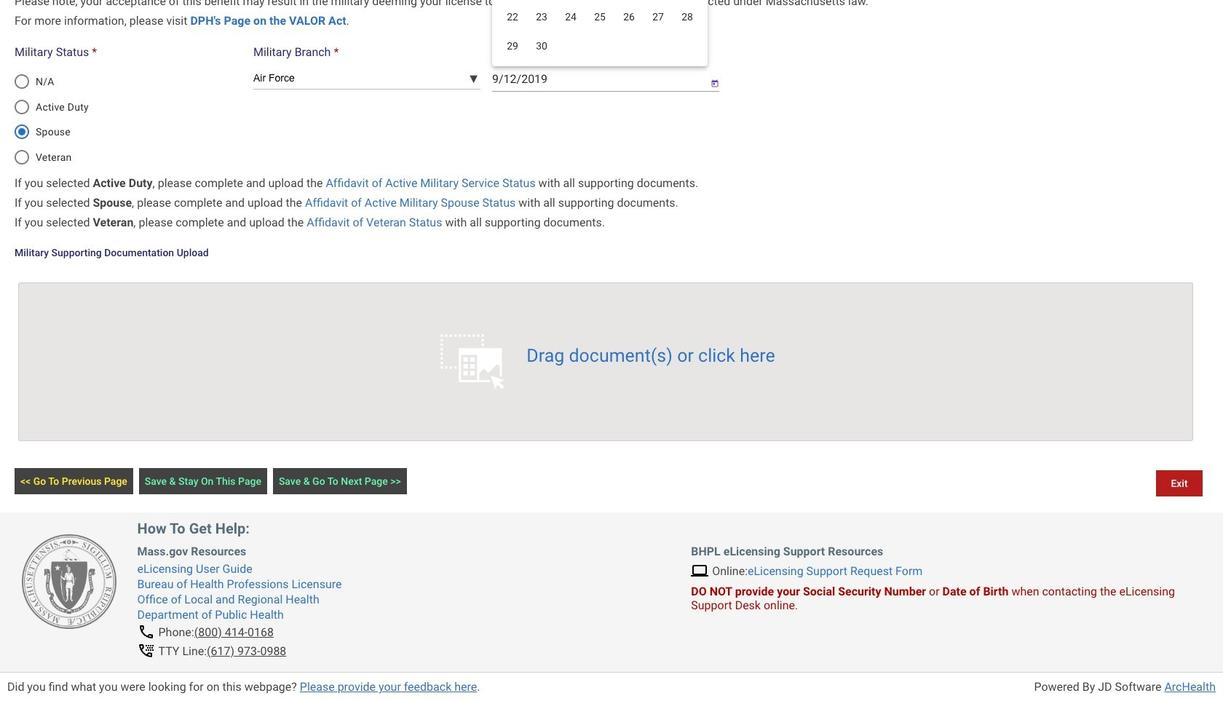 Task type: locate. For each thing, give the bounding box(es) containing it.
option group
[[15, 66, 249, 165]]

1 row from the top
[[498, 2, 702, 31]]

None field
[[492, 66, 699, 92]]

row
[[498, 2, 702, 31], [498, 31, 702, 60]]



Task type: describe. For each thing, give the bounding box(es) containing it.
massachusetts state seal image
[[22, 535, 117, 629]]

2 row from the top
[[498, 31, 702, 60]]



Task type: vqa. For each thing, say whether or not it's contained in the screenshot.
right no color image
no



